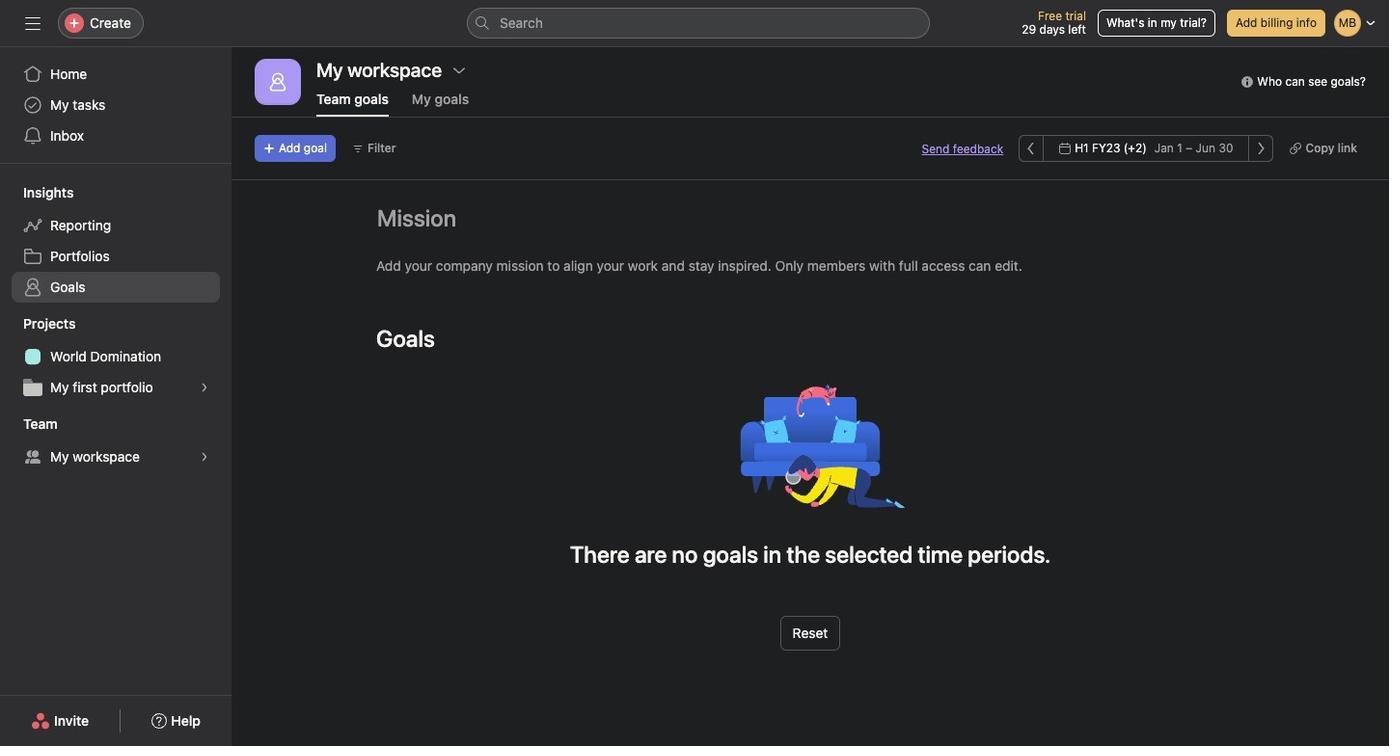 Task type: vqa. For each thing, say whether or not it's contained in the screenshot.
the left in
yes



Task type: locate. For each thing, give the bounding box(es) containing it.
goals inside 'link'
[[354, 91, 389, 107]]

goals for team goals
[[354, 91, 389, 107]]

projects element
[[0, 307, 232, 407]]

0 horizontal spatial in
[[764, 541, 782, 568]]

0 vertical spatial add
[[1236, 15, 1258, 30]]

1 your from the left
[[405, 258, 432, 274]]

home link
[[12, 59, 220, 90]]

my down my workspace
[[412, 91, 431, 107]]

to
[[548, 258, 560, 274]]

my inside projects element
[[50, 379, 69, 396]]

0 vertical spatial goals
[[50, 279, 85, 295]]

add for add billing info
[[1236, 15, 1258, 30]]

goals
[[354, 91, 389, 107], [435, 91, 469, 107], [703, 541, 759, 568]]

1 vertical spatial add
[[279, 141, 301, 155]]

access
[[922, 258, 965, 274]]

my inside global element
[[50, 96, 69, 113]]

goals right no at the bottom
[[703, 541, 759, 568]]

goals inside 'link'
[[50, 279, 85, 295]]

there
[[570, 541, 630, 568]]

1 vertical spatial can
[[969, 258, 991, 274]]

link
[[1338, 141, 1358, 155]]

0 horizontal spatial goals
[[354, 91, 389, 107]]

add your company mission to align your work and stay inspired. only members with full access can edit.
[[376, 258, 1023, 274]]

add inside 'button'
[[279, 141, 301, 155]]

insights
[[23, 184, 74, 201]]

0 vertical spatial in
[[1148, 15, 1158, 30]]

1 horizontal spatial team
[[317, 91, 351, 107]]

2 horizontal spatial add
[[1236, 15, 1258, 30]]

0 horizontal spatial can
[[969, 258, 991, 274]]

0 horizontal spatial goals
[[50, 279, 85, 295]]

0 horizontal spatial team
[[23, 416, 58, 432]]

my workspace link
[[12, 442, 220, 473]]

1 vertical spatial goals
[[376, 325, 435, 352]]

inbox link
[[12, 121, 220, 152]]

my down team dropdown button
[[50, 449, 69, 465]]

0 vertical spatial team
[[317, 91, 351, 107]]

0 horizontal spatial your
[[405, 258, 432, 274]]

fy23
[[1092, 141, 1121, 155]]

1 horizontal spatial your
[[597, 258, 624, 274]]

add inside button
[[1236, 15, 1258, 30]]

send feedback
[[922, 141, 1004, 156]]

add down mission title "text field"
[[376, 258, 401, 274]]

1 horizontal spatial in
[[1148, 15, 1158, 30]]

my for my tasks
[[50, 96, 69, 113]]

only
[[775, 258, 804, 274]]

my inside 'teams' element
[[50, 449, 69, 465]]

what's in my trial?
[[1107, 15, 1207, 30]]

see details, my first portfolio image
[[199, 382, 210, 394]]

first
[[73, 379, 97, 396]]

goals for my goals
[[435, 91, 469, 107]]

goals down the show options image at the left of page
[[435, 91, 469, 107]]

team inside dropdown button
[[23, 416, 58, 432]]

jan
[[1155, 141, 1174, 155]]

reporting link
[[12, 210, 220, 241]]

there are no goals in the selected time periods.
[[570, 541, 1051, 568]]

trial
[[1066, 9, 1087, 23]]

invite
[[54, 713, 89, 730]]

help button
[[139, 704, 213, 739]]

can left edit.
[[969, 258, 991, 274]]

projects button
[[0, 315, 76, 334]]

team inside 'link'
[[317, 91, 351, 107]]

2 vertical spatial add
[[376, 258, 401, 274]]

in left my in the top right of the page
[[1148, 15, 1158, 30]]

info
[[1297, 15, 1317, 30]]

in left 'the'
[[764, 541, 782, 568]]

inspired.
[[718, 258, 772, 274]]

in
[[1148, 15, 1158, 30], [764, 541, 782, 568]]

my left tasks
[[50, 96, 69, 113]]

my for my workspace
[[50, 449, 69, 465]]

my
[[412, 91, 431, 107], [50, 96, 69, 113], [50, 379, 69, 396], [50, 449, 69, 465]]

goals down my workspace
[[354, 91, 389, 107]]

1 horizontal spatial goals
[[435, 91, 469, 107]]

can left see
[[1286, 74, 1305, 89]]

add
[[1236, 15, 1258, 30], [279, 141, 301, 155], [376, 258, 401, 274]]

add left billing
[[1236, 15, 1258, 30]]

add goal button
[[255, 135, 336, 162]]

left
[[1069, 22, 1087, 37]]

add for add goal
[[279, 141, 301, 155]]

my
[[1161, 15, 1177, 30]]

show options image
[[452, 63, 467, 78]]

reset
[[793, 625, 828, 642]]

my first portfolio link
[[12, 372, 220, 403]]

add billing info
[[1236, 15, 1317, 30]]

my tasks
[[50, 96, 106, 113]]

my tasks link
[[12, 90, 220, 121]]

portfolio
[[101, 379, 153, 396]]

feedback
[[953, 141, 1004, 156]]

who can see goals?
[[1258, 74, 1366, 89]]

(+2)
[[1124, 141, 1147, 155]]

my first portfolio
[[50, 379, 153, 396]]

filter button
[[343, 135, 405, 162]]

inbox
[[50, 127, 84, 144]]

who
[[1258, 74, 1282, 89]]

team button
[[0, 415, 58, 434]]

search list box
[[467, 8, 930, 39]]

1 horizontal spatial add
[[376, 258, 401, 274]]

0 horizontal spatial add
[[279, 141, 301, 155]]

my left first
[[50, 379, 69, 396]]

team up goal
[[317, 91, 351, 107]]

add left goal
[[279, 141, 301, 155]]

can
[[1286, 74, 1305, 89], [969, 258, 991, 274]]

h1 fy23 (+2) jan 1 – jun 30
[[1075, 141, 1234, 155]]

your right align
[[597, 258, 624, 274]]

projects
[[23, 316, 76, 332]]

home
[[50, 66, 87, 82]]

members
[[808, 258, 866, 274]]

my for my goals
[[412, 91, 431, 107]]

1 vertical spatial team
[[23, 416, 58, 432]]

send feedback link
[[922, 140, 1004, 158]]

world domination link
[[12, 342, 220, 372]]

free trial 29 days left
[[1022, 9, 1087, 37]]

goals link
[[12, 272, 220, 303]]

stay
[[689, 258, 715, 274]]

invite button
[[18, 704, 101, 739]]

1
[[1177, 141, 1183, 155]]

full
[[899, 258, 918, 274]]

free
[[1038, 9, 1062, 23]]

team up my workspace
[[23, 416, 58, 432]]

create
[[90, 14, 131, 31]]

add goal
[[279, 141, 327, 155]]

your left company
[[405, 258, 432, 274]]

your
[[405, 258, 432, 274], [597, 258, 624, 274]]

with
[[870, 258, 896, 274]]

1 horizontal spatial can
[[1286, 74, 1305, 89]]



Task type: describe. For each thing, give the bounding box(es) containing it.
create button
[[58, 8, 144, 39]]

help
[[171, 713, 201, 730]]

tasks
[[73, 96, 106, 113]]

copy link
[[1306, 141, 1358, 155]]

hide sidebar image
[[25, 15, 41, 31]]

my workspace
[[50, 449, 140, 465]]

teams element
[[0, 407, 232, 477]]

–
[[1186, 141, 1193, 155]]

insights button
[[0, 183, 74, 203]]

send
[[922, 141, 950, 156]]

what's in my trial? button
[[1098, 10, 1216, 37]]

and
[[662, 258, 685, 274]]

workspace
[[73, 449, 140, 465]]

Mission title text field
[[365, 196, 461, 240]]

2 your from the left
[[597, 258, 624, 274]]

global element
[[0, 47, 232, 163]]

the
[[787, 541, 820, 568]]

30
[[1219, 141, 1234, 155]]

my for my first portfolio
[[50, 379, 69, 396]]

copy link button
[[1282, 135, 1366, 162]]

align
[[564, 258, 593, 274]]

29
[[1022, 22, 1037, 37]]

portfolios link
[[12, 241, 220, 272]]

goal
[[304, 141, 327, 155]]

edit.
[[995, 258, 1023, 274]]

see details, my workspace image
[[199, 452, 210, 463]]

world
[[50, 348, 87, 365]]

insights element
[[0, 176, 232, 307]]

my goals
[[412, 91, 469, 107]]

1 horizontal spatial goals
[[376, 325, 435, 352]]

add billing info button
[[1227, 10, 1326, 37]]

mission
[[497, 258, 544, 274]]

add for add your company mission to align your work and stay inspired. only members with full access can edit.
[[376, 258, 401, 274]]

jun
[[1196, 141, 1216, 155]]

goals?
[[1331, 74, 1366, 89]]

work
[[628, 258, 658, 274]]

h1
[[1075, 141, 1089, 155]]

team goals
[[317, 91, 389, 107]]

1 vertical spatial in
[[764, 541, 782, 568]]

team for team
[[23, 416, 58, 432]]

billing
[[1261, 15, 1294, 30]]

what's
[[1107, 15, 1145, 30]]

search
[[500, 14, 543, 31]]

no
[[672, 541, 698, 568]]

my workspace
[[317, 59, 442, 81]]

search button
[[467, 8, 930, 39]]

company
[[436, 258, 493, 274]]

time periods.
[[918, 541, 1051, 568]]

my goals link
[[412, 91, 469, 117]]

selected
[[825, 541, 913, 568]]

0 vertical spatial can
[[1286, 74, 1305, 89]]

2 horizontal spatial goals
[[703, 541, 759, 568]]

see
[[1309, 74, 1328, 89]]

trial?
[[1180, 15, 1207, 30]]

domination
[[90, 348, 161, 365]]

team goals link
[[317, 91, 389, 117]]

in inside button
[[1148, 15, 1158, 30]]

filter
[[368, 141, 396, 155]]

portfolios
[[50, 248, 110, 264]]

team for team goals
[[317, 91, 351, 107]]

reporting
[[50, 217, 111, 234]]

copy
[[1306, 141, 1335, 155]]

reset button
[[780, 617, 841, 651]]

days
[[1040, 22, 1065, 37]]

are
[[635, 541, 667, 568]]



